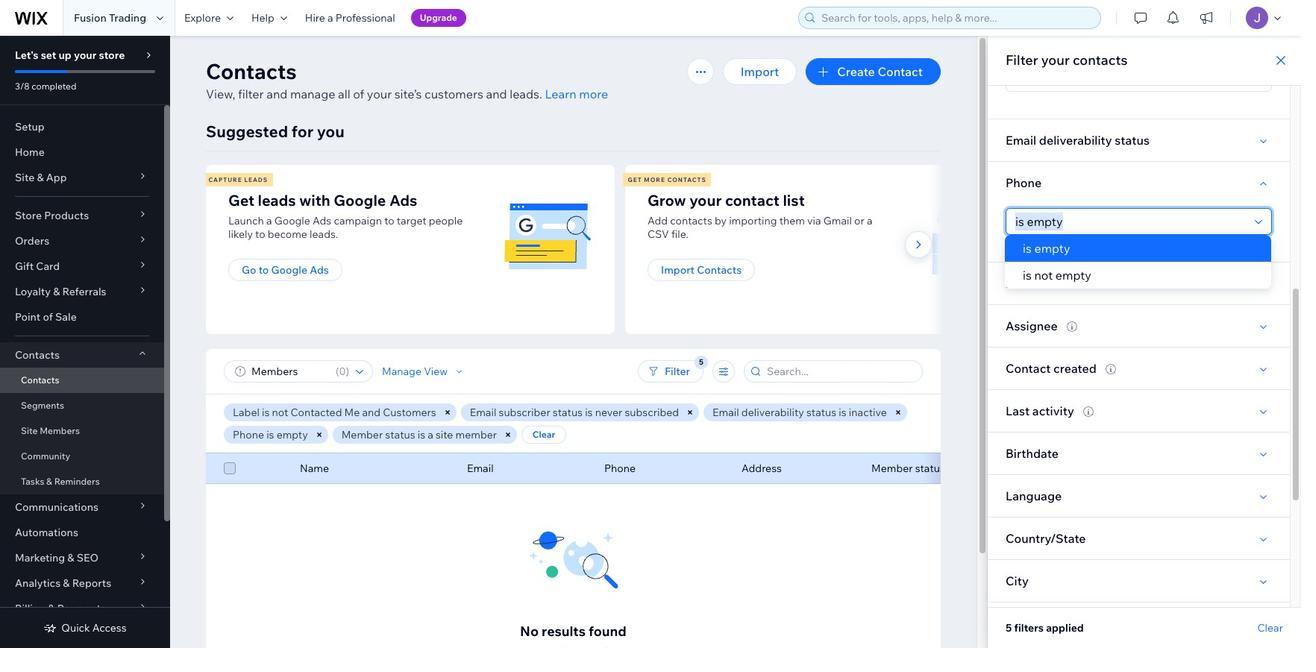 Task type: locate. For each thing, give the bounding box(es) containing it.
0 vertical spatial leads.
[[510, 87, 543, 102]]

contact inside create contact button
[[878, 64, 923, 79]]

address
[[742, 462, 782, 475]]

member down the is empty
[[1006, 276, 1054, 291]]

1 vertical spatial empty
[[1056, 268, 1092, 283]]

2 horizontal spatial member
[[1006, 276, 1054, 291]]

Select an option field
[[1011, 66, 1251, 91], [1011, 209, 1251, 234]]

gift card
[[15, 260, 60, 273]]

get
[[628, 176, 642, 184]]

create
[[838, 64, 875, 79]]

never
[[595, 406, 623, 419]]

is not empty
[[1023, 268, 1092, 283]]

0 vertical spatial filter
[[1006, 52, 1039, 69]]

empty up is not empty
[[1035, 241, 1071, 256]]

member status down the is empty
[[1006, 276, 1091, 291]]

& right billing
[[48, 602, 55, 616]]

gmail
[[824, 214, 852, 228]]

& for site
[[37, 171, 44, 184]]

Unsaved view field
[[247, 361, 331, 382]]

not down the is empty
[[1035, 268, 1053, 283]]

1 vertical spatial select an option field
[[1011, 209, 1251, 234]]

site inside "site members" link
[[21, 425, 38, 437]]

communications
[[15, 501, 99, 514]]

0 vertical spatial select an option field
[[1011, 66, 1251, 91]]

filter inside button
[[665, 365, 690, 378]]

let's
[[15, 49, 38, 62]]

None checkbox
[[224, 460, 236, 478]]

1 horizontal spatial clear button
[[1258, 622, 1284, 635]]

0 vertical spatial site
[[15, 171, 35, 184]]

contacts button
[[0, 343, 164, 368]]

fusion trading
[[74, 11, 146, 25]]

0 horizontal spatial and
[[267, 87, 288, 102]]

empty
[[1035, 241, 1071, 256], [1056, 268, 1092, 283], [277, 428, 308, 442]]

1 vertical spatial phone
[[233, 428, 264, 442]]

5 filters applied
[[1006, 622, 1084, 635]]

& for tasks
[[46, 476, 52, 487]]

1 vertical spatial member status
[[872, 462, 946, 475]]

gift card button
[[0, 254, 164, 279]]

contacts view, filter and manage all of your site's customers and leads. learn more
[[206, 58, 608, 102]]

site members link
[[0, 419, 164, 444]]

contacts inside button
[[697, 263, 742, 277]]

0 horizontal spatial of
[[43, 311, 53, 324]]

& right loyalty
[[53, 285, 60, 299]]

list box
[[1005, 235, 1272, 289]]

& inside "popup button"
[[37, 171, 44, 184]]

0 vertical spatial empty
[[1035, 241, 1071, 256]]

is up is not empty
[[1023, 241, 1032, 256]]

google down leads
[[274, 214, 310, 228]]

member down "inactive"
[[872, 462, 913, 475]]

not up the phone is empty
[[272, 406, 288, 419]]

a right 'or'
[[867, 214, 873, 228]]

0 horizontal spatial deliverability
[[742, 406, 805, 419]]

import
[[741, 64, 779, 79], [661, 263, 695, 277]]

0 vertical spatial contact
[[878, 64, 923, 79]]

1 horizontal spatial import
[[741, 64, 779, 79]]

empty for phone is empty
[[277, 428, 308, 442]]

leads. inside contacts view, filter and manage all of your site's customers and leads. learn more
[[510, 87, 543, 102]]

with
[[299, 191, 330, 210]]

1 horizontal spatial phone
[[605, 462, 636, 475]]

1 vertical spatial not
[[272, 406, 288, 419]]

1 horizontal spatial leads.
[[510, 87, 543, 102]]

1 vertical spatial of
[[43, 311, 53, 324]]

no results found
[[520, 623, 627, 640]]

deliverability for email deliverability status
[[1040, 133, 1113, 148]]

and right me on the bottom
[[362, 406, 381, 419]]

help
[[252, 11, 275, 25]]

to left target
[[385, 214, 395, 228]]

1 horizontal spatial filter
[[1006, 52, 1039, 69]]

contacts
[[1073, 52, 1128, 69], [670, 214, 713, 228]]

ads up target
[[390, 191, 418, 210]]

leads. inside get leads with google ads launch a google ads campaign to target people likely to become leads.
[[310, 228, 338, 241]]

0 vertical spatial clear button
[[522, 426, 567, 444]]

to right likely
[[255, 228, 265, 241]]

contacts up "filter"
[[206, 58, 297, 84]]

of inside contacts view, filter and manage all of your site's customers and leads. learn more
[[353, 87, 364, 102]]

professional
[[336, 11, 395, 25]]

& left reports
[[63, 577, 70, 590]]

0 vertical spatial of
[[353, 87, 364, 102]]

google up campaign
[[334, 191, 386, 210]]

& for analytics
[[63, 577, 70, 590]]

& inside popup button
[[53, 285, 60, 299]]

1 vertical spatial contact
[[1006, 361, 1051, 376]]

1 vertical spatial import
[[661, 263, 695, 277]]

your
[[74, 49, 96, 62], [1042, 52, 1070, 69], [367, 87, 392, 102], [690, 191, 722, 210]]

2 vertical spatial member
[[872, 462, 913, 475]]

learn more button
[[545, 85, 608, 103]]

view
[[424, 365, 448, 378]]

& left seo
[[67, 552, 74, 565]]

country/state
[[1006, 531, 1086, 546]]

import contacts button
[[648, 259, 755, 281]]

leads. left learn
[[510, 87, 543, 102]]

member status down "inactive"
[[872, 462, 946, 475]]

suggested for you
[[206, 122, 345, 141]]

2 horizontal spatial and
[[486, 87, 507, 102]]

marketing & seo button
[[0, 546, 164, 571]]

is empty
[[1023, 241, 1071, 256]]

status
[[1115, 133, 1150, 148], [1056, 276, 1091, 291], [553, 406, 583, 419], [807, 406, 837, 419], [385, 428, 415, 442], [916, 462, 946, 475]]

point of sale link
[[0, 305, 164, 330]]

customers
[[425, 87, 484, 102]]

deliverability for email deliverability status is inactive
[[742, 406, 805, 419]]

0 horizontal spatial contact
[[878, 64, 923, 79]]

up
[[59, 49, 72, 62]]

2 vertical spatial google
[[271, 263, 308, 277]]

member status is a site member
[[342, 428, 497, 442]]

of left the sale on the left top of page
[[43, 311, 53, 324]]

2 vertical spatial ads
[[310, 263, 329, 277]]

0 horizontal spatial import
[[661, 263, 695, 277]]

google inside "button"
[[271, 263, 308, 277]]

1 vertical spatial clear
[[1258, 622, 1284, 635]]

1 horizontal spatial of
[[353, 87, 364, 102]]

activity
[[1033, 404, 1075, 419]]

analytics & reports
[[15, 577, 111, 590]]

site down "segments"
[[21, 425, 38, 437]]

import inside list
[[661, 263, 695, 277]]

deliverability
[[1040, 133, 1113, 148], [742, 406, 805, 419]]

0 horizontal spatial clear
[[533, 429, 555, 440]]

contact down "assignee"
[[1006, 361, 1051, 376]]

create contact
[[838, 64, 923, 79]]

phone down email deliverability status
[[1006, 175, 1042, 190]]

segments link
[[0, 393, 164, 419]]

( 0 )
[[336, 365, 349, 378]]

0 horizontal spatial member status
[[872, 462, 946, 475]]

google down the "become" at the left top
[[271, 263, 308, 277]]

0 vertical spatial contacts
[[1073, 52, 1128, 69]]

to inside go to google ads "button"
[[259, 263, 269, 277]]

member down me on the bottom
[[342, 428, 383, 442]]

home link
[[0, 140, 164, 165]]

upgrade
[[420, 12, 457, 23]]

0 vertical spatial member status
[[1006, 276, 1091, 291]]

let's set up your store
[[15, 49, 125, 62]]

0 horizontal spatial filter
[[665, 365, 690, 378]]

phone down never
[[605, 462, 636, 475]]

contacts down by
[[697, 263, 742, 277]]

0 horizontal spatial leads.
[[310, 228, 338, 241]]

member status
[[1006, 276, 1091, 291], [872, 462, 946, 475]]

of right the all
[[353, 87, 364, 102]]

site down "home" on the left of page
[[15, 171, 35, 184]]

ads down the with
[[313, 214, 332, 228]]

1 vertical spatial filter
[[665, 365, 690, 378]]

subscriber
[[499, 406, 551, 419]]

1 horizontal spatial contact
[[1006, 361, 1051, 376]]

& left the app
[[37, 171, 44, 184]]

contacts down point of sale
[[15, 349, 60, 362]]

phone down label
[[233, 428, 264, 442]]

0 vertical spatial import
[[741, 64, 779, 79]]

likely
[[228, 228, 253, 241]]

and right "filter"
[[267, 87, 288, 102]]

google
[[334, 191, 386, 210], [274, 214, 310, 228], [271, 263, 308, 277]]

0 horizontal spatial contacts
[[670, 214, 713, 228]]

leads
[[244, 176, 268, 184]]

contacts
[[206, 58, 297, 84], [697, 263, 742, 277], [15, 349, 60, 362], [21, 375, 59, 386]]

suggested
[[206, 122, 288, 141]]

automations link
[[0, 520, 164, 546]]

& right tasks
[[46, 476, 52, 487]]

)
[[346, 365, 349, 378]]

0 vertical spatial not
[[1035, 268, 1053, 283]]

site's
[[395, 87, 422, 102]]

0 horizontal spatial not
[[272, 406, 288, 419]]

site inside site & app "popup button"
[[15, 171, 35, 184]]

clear
[[533, 429, 555, 440], [1258, 622, 1284, 635]]

ads inside go to google ads "button"
[[310, 263, 329, 277]]

grow your contact list add contacts by importing them via gmail or a csv file.
[[648, 191, 873, 241]]

0 horizontal spatial clear button
[[522, 426, 567, 444]]

2 vertical spatial empty
[[277, 428, 308, 442]]

contacts inside popup button
[[15, 349, 60, 362]]

2 horizontal spatial phone
[[1006, 175, 1042, 190]]

1 horizontal spatial deliverability
[[1040, 133, 1113, 148]]

a right the 'hire'
[[328, 11, 333, 25]]

empty inside option
[[1035, 241, 1071, 256]]

completed
[[32, 81, 76, 92]]

import for import contacts
[[661, 263, 695, 277]]

empty down the is empty
[[1056, 268, 1092, 283]]

contact
[[878, 64, 923, 79], [1006, 361, 1051, 376]]

0 vertical spatial deliverability
[[1040, 133, 1113, 148]]

0 horizontal spatial member
[[342, 428, 383, 442]]

filter button
[[638, 361, 704, 383]]

them
[[780, 214, 805, 228]]

empty down contacted
[[277, 428, 308, 442]]

1 horizontal spatial not
[[1035, 268, 1053, 283]]

a down leads
[[266, 214, 272, 228]]

to
[[385, 214, 395, 228], [255, 228, 265, 241], [259, 263, 269, 277]]

1 vertical spatial site
[[21, 425, 38, 437]]

trading
[[109, 11, 146, 25]]

is empty option
[[1005, 235, 1272, 262]]

contact right create
[[878, 64, 923, 79]]

marketing
[[15, 552, 65, 565]]

a left the site
[[428, 428, 434, 442]]

billing & payments button
[[0, 596, 164, 622]]

a inside the grow your contact list add contacts by importing them via gmail or a csv file.
[[867, 214, 873, 228]]

list
[[204, 165, 1040, 334]]

explore
[[184, 11, 221, 25]]

and right customers
[[486, 87, 507, 102]]

contacts inside the grow your contact list add contacts by importing them via gmail or a csv file.
[[670, 214, 713, 228]]

to right go
[[259, 263, 269, 277]]

filter
[[1006, 52, 1039, 69], [665, 365, 690, 378]]

leads. down the with
[[310, 228, 338, 241]]

1 vertical spatial deliverability
[[742, 406, 805, 419]]

manage
[[290, 87, 335, 102]]

gift
[[15, 260, 34, 273]]

is right label
[[262, 406, 270, 419]]

you
[[317, 122, 345, 141]]

1 vertical spatial contacts
[[670, 214, 713, 228]]

ads down get leads with google ads launch a google ads campaign to target people likely to become leads.
[[310, 263, 329, 277]]

campaign
[[334, 214, 382, 228]]

1 vertical spatial leads.
[[310, 228, 338, 241]]



Task type: describe. For each thing, give the bounding box(es) containing it.
email for email subscriber status is never subscribed
[[470, 406, 497, 419]]

& for billing
[[48, 602, 55, 616]]

0 vertical spatial member
[[1006, 276, 1054, 291]]

0 vertical spatial clear
[[533, 429, 555, 440]]

seo
[[77, 552, 99, 565]]

site for site members
[[21, 425, 38, 437]]

go to google ads button
[[228, 259, 342, 281]]

phone is empty
[[233, 428, 308, 442]]

orders button
[[0, 228, 164, 254]]

filters
[[1015, 622, 1044, 635]]

Search for tools, apps, help & more... field
[[817, 7, 1096, 28]]

go
[[242, 263, 256, 277]]

card
[[36, 260, 60, 273]]

0
[[339, 365, 346, 378]]

grow
[[648, 191, 686, 210]]

communications button
[[0, 495, 164, 520]]

reports
[[72, 577, 111, 590]]

a inside get leads with google ads launch a google ads campaign to target people likely to become leads.
[[266, 214, 272, 228]]

quick access
[[61, 622, 127, 635]]

go to google ads
[[242, 263, 329, 277]]

applied
[[1047, 622, 1084, 635]]

1 vertical spatial member
[[342, 428, 383, 442]]

sale
[[55, 311, 77, 324]]

(
[[336, 365, 339, 378]]

1 horizontal spatial contacts
[[1073, 52, 1128, 69]]

email deliverability status is inactive
[[713, 406, 887, 419]]

become
[[268, 228, 307, 241]]

city
[[1006, 574, 1029, 589]]

import for import
[[741, 64, 779, 79]]

filter for filter
[[665, 365, 690, 378]]

birthdate
[[1006, 446, 1059, 461]]

1 vertical spatial clear button
[[1258, 622, 1284, 635]]

list
[[783, 191, 805, 210]]

csv
[[648, 228, 669, 241]]

list containing get leads with google ads
[[204, 165, 1040, 334]]

contacts link
[[0, 368, 164, 393]]

your inside contacts view, filter and manage all of your site's customers and leads. learn more
[[367, 87, 392, 102]]

loyalty
[[15, 285, 51, 299]]

people
[[429, 214, 463, 228]]

import contacts
[[661, 263, 742, 277]]

language
[[1006, 489, 1062, 504]]

home
[[15, 146, 45, 159]]

0 vertical spatial google
[[334, 191, 386, 210]]

1 vertical spatial google
[[274, 214, 310, 228]]

0 vertical spatial ads
[[390, 191, 418, 210]]

setup
[[15, 120, 45, 134]]

site for site & app
[[15, 171, 35, 184]]

Search... field
[[763, 361, 918, 382]]

via
[[808, 214, 822, 228]]

contacted
[[291, 406, 342, 419]]

get more contacts
[[628, 176, 707, 184]]

create contact button
[[806, 58, 941, 85]]

reminders
[[54, 476, 100, 487]]

is left never
[[585, 406, 593, 419]]

email for email deliverability status is inactive
[[713, 406, 739, 419]]

1 select an option field from the top
[[1011, 66, 1251, 91]]

orders
[[15, 234, 49, 248]]

assignee
[[1006, 319, 1058, 334]]

file.
[[672, 228, 689, 241]]

analytics
[[15, 577, 61, 590]]

capture leads
[[209, 176, 268, 184]]

2 select an option field from the top
[[1011, 209, 1251, 234]]

store
[[15, 209, 42, 222]]

customers
[[383, 406, 436, 419]]

filter for filter your contacts
[[1006, 52, 1039, 69]]

contact
[[725, 191, 780, 210]]

point of sale
[[15, 311, 77, 324]]

created
[[1054, 361, 1097, 376]]

list box containing is empty
[[1005, 235, 1272, 289]]

email subscriber status is never subscribed
[[470, 406, 679, 419]]

set
[[41, 49, 56, 62]]

found
[[589, 623, 627, 640]]

0 vertical spatial phone
[[1006, 175, 1042, 190]]

& for loyalty
[[53, 285, 60, 299]]

5
[[1006, 622, 1012, 635]]

1 horizontal spatial member status
[[1006, 276, 1091, 291]]

& for marketing
[[67, 552, 74, 565]]

is down the is empty
[[1023, 268, 1032, 283]]

1 horizontal spatial and
[[362, 406, 381, 419]]

of inside sidebar element
[[43, 311, 53, 324]]

contacts
[[668, 176, 707, 184]]

quick access button
[[44, 622, 127, 635]]

help button
[[243, 0, 296, 36]]

is inside option
[[1023, 241, 1032, 256]]

is left the site
[[418, 428, 425, 442]]

member
[[456, 428, 497, 442]]

email for email deliverability status
[[1006, 133, 1037, 148]]

manage
[[382, 365, 422, 378]]

hire
[[305, 11, 325, 25]]

for
[[292, 122, 314, 141]]

email deliverability status
[[1006, 133, 1150, 148]]

1 horizontal spatial member
[[872, 462, 913, 475]]

setup link
[[0, 114, 164, 140]]

importing
[[729, 214, 777, 228]]

results
[[542, 623, 586, 640]]

last activity
[[1006, 404, 1075, 419]]

site members
[[21, 425, 80, 437]]

2 vertical spatial phone
[[605, 462, 636, 475]]

0 horizontal spatial phone
[[233, 428, 264, 442]]

community
[[21, 451, 70, 462]]

upgrade button
[[411, 9, 466, 27]]

all
[[338, 87, 351, 102]]

payments
[[57, 602, 106, 616]]

your inside sidebar element
[[74, 49, 96, 62]]

fusion
[[74, 11, 107, 25]]

tasks
[[21, 476, 44, 487]]

not inside list box
[[1035, 268, 1053, 283]]

tasks & reminders link
[[0, 469, 164, 495]]

empty for is not empty
[[1056, 268, 1092, 283]]

community link
[[0, 444, 164, 469]]

by
[[715, 214, 727, 228]]

hire a professional link
[[296, 0, 404, 36]]

capture
[[209, 176, 242, 184]]

label is not contacted me and customers
[[233, 406, 436, 419]]

sidebar element
[[0, 36, 170, 649]]

is down unsaved view field
[[267, 428, 274, 442]]

view,
[[206, 87, 235, 102]]

your inside the grow your contact list add contacts by importing them via gmail or a csv file.
[[690, 191, 722, 210]]

1 vertical spatial ads
[[313, 214, 332, 228]]

filter
[[238, 87, 264, 102]]

inactive
[[849, 406, 887, 419]]

billing & payments
[[15, 602, 106, 616]]

store
[[99, 49, 125, 62]]

billing
[[15, 602, 46, 616]]

contacts up "segments"
[[21, 375, 59, 386]]

site
[[436, 428, 453, 442]]

marketing & seo
[[15, 552, 99, 565]]

store products button
[[0, 203, 164, 228]]

1 horizontal spatial clear
[[1258, 622, 1284, 635]]

is left "inactive"
[[839, 406, 847, 419]]

manage view
[[382, 365, 448, 378]]

contacts inside contacts view, filter and manage all of your site's customers and leads. learn more
[[206, 58, 297, 84]]



Task type: vqa. For each thing, say whether or not it's contained in the screenshot.
Create Contact
yes



